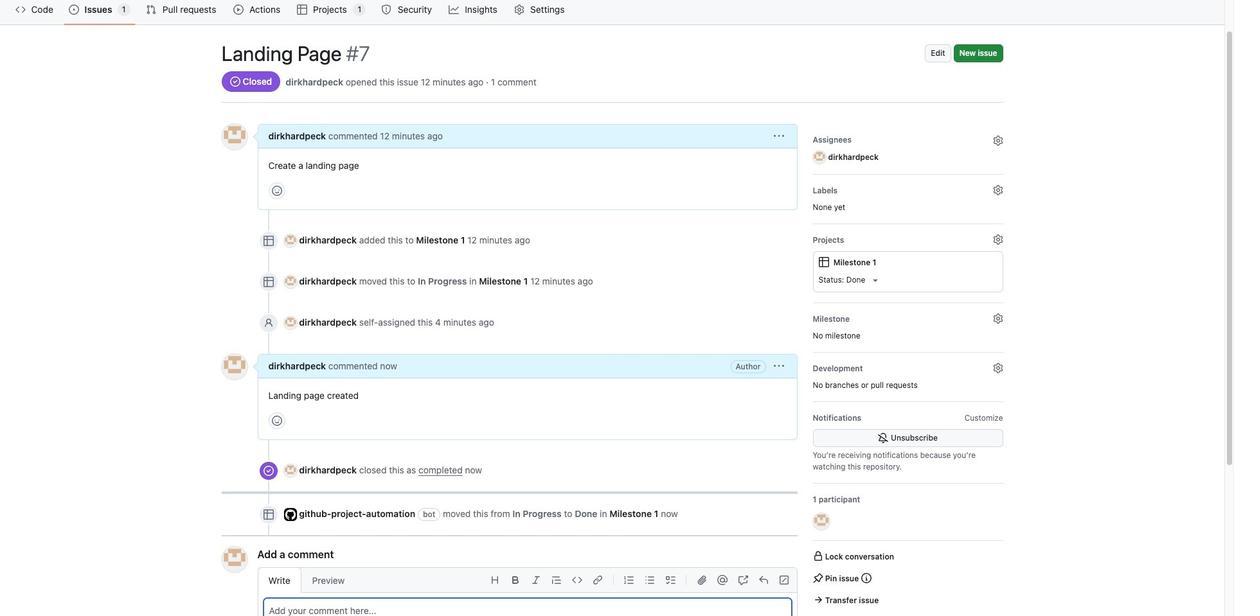 Task type: describe. For each thing, give the bounding box(es) containing it.
gear image inside select assignees element
[[993, 136, 1003, 146]]

@github project automation image
[[284, 509, 297, 522]]

pin image
[[813, 573, 823, 584]]

issue closed image
[[263, 466, 274, 476]]

1 table image from the top
[[263, 236, 274, 246]]

lock image
[[813, 552, 823, 562]]

up to 3 issues can be pinned and they will appear publicly at the top of the issues page image
[[861, 573, 872, 584]]

add or remove reactions element for show options icon
[[268, 413, 285, 429]]

show options image
[[774, 361, 784, 372]]

graph image
[[448, 5, 459, 15]]

add a comment tab list
[[257, 568, 356, 593]]

add or remove reactions image
[[272, 416, 282, 426]]

arrow right image
[[813, 595, 823, 606]]

select projects element
[[813, 232, 1003, 293]]

2 horizontal spatial table image
[[819, 257, 829, 267]]

git pull request image
[[146, 5, 156, 15]]

issue opened image
[[69, 5, 79, 15]]

shield image
[[381, 5, 392, 15]]

person image
[[263, 318, 274, 328]]

@dirkhardpeck image inside select assignees element
[[813, 151, 826, 164]]

add or remove reactions element for show options image
[[268, 183, 285, 199]]



Task type: locate. For each thing, give the bounding box(es) containing it.
0 vertical spatial table image
[[263, 236, 274, 246]]

up to 3 issues can be pinned and they will appear publicly at the top of the issues page element
[[861, 573, 872, 584]]

1 vertical spatial table image
[[263, 277, 274, 287]]

table image
[[263, 236, 274, 246], [263, 277, 274, 287]]

code image
[[15, 5, 26, 15]]

1 horizontal spatial table image
[[297, 5, 307, 15]]

status: closed image
[[230, 77, 240, 87]]

0 vertical spatial table image
[[297, 5, 307, 15]]

gear image inside link issues element
[[993, 363, 1003, 374]]

2 add or remove reactions element from the top
[[268, 413, 285, 429]]

2 vertical spatial table image
[[263, 510, 274, 520]]

0 horizontal spatial table image
[[263, 510, 274, 520]]

select assignees element
[[813, 132, 1003, 164]]

1 vertical spatial add or remove reactions element
[[268, 413, 285, 429]]

add or remove reactions image
[[272, 186, 282, 196]]

table image up the person image
[[263, 277, 274, 287]]

bell slash image
[[878, 433, 888, 444]]

2 table image from the top
[[263, 277, 274, 287]]

table image
[[297, 5, 307, 15], [819, 257, 829, 267], [263, 510, 274, 520]]

1 add or remove reactions element from the top
[[268, 183, 285, 199]]

1 vertical spatial table image
[[819, 257, 829, 267]]

@dirkhardpeck image
[[221, 124, 247, 150], [813, 151, 826, 164], [284, 317, 297, 330], [221, 354, 247, 380]]

table image down add or remove reactions icon
[[263, 236, 274, 246]]

gear image
[[514, 5, 524, 15], [993, 136, 1003, 146], [993, 185, 1003, 195], [993, 235, 1003, 245], [993, 314, 1003, 324], [993, 363, 1003, 374]]

gear image inside select projects element
[[993, 235, 1003, 245]]

triangle down image
[[871, 275, 881, 285]]

play image
[[233, 5, 243, 15]]

link issues element
[[813, 361, 1003, 392]]

show options image
[[774, 131, 784, 141]]

add or remove reactions element
[[268, 183, 285, 199], [268, 413, 285, 429]]

@dirkhardpeck image
[[284, 235, 297, 248], [284, 276, 297, 289], [284, 465, 297, 478], [813, 514, 830, 530], [221, 547, 247, 573]]

0 vertical spatial add or remove reactions element
[[268, 183, 285, 199]]



Task type: vqa. For each thing, say whether or not it's contained in the screenshot.
2nd comment "icon" from the bottom of the page's the @nicolasgarnier IMAGE
no



